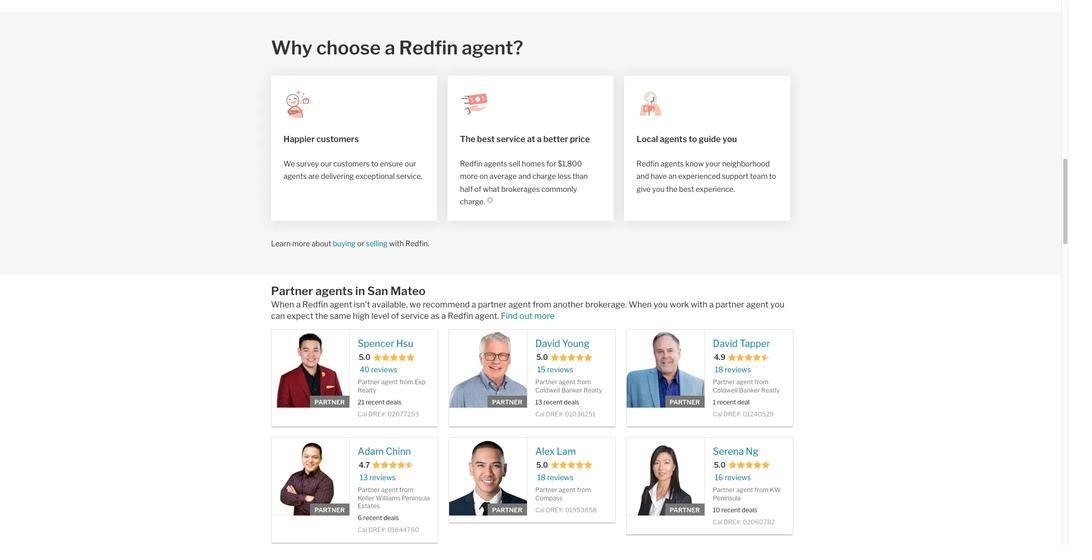 Task type: describe. For each thing, give the bounding box(es) containing it.
cal inside 18 reviews partner agent from compass cal dre#: 01953858
[[535, 507, 545, 514]]

agent down 40 reviews link
[[381, 379, 398, 386]]

banker for tapper
[[739, 387, 760, 395]]

15 reviews partner agent from coldwell banker realty 13 recent deals cal dre#: 01036251
[[535, 366, 602, 418]]

give
[[637, 185, 651, 194]]

cal dre#: 02060782
[[713, 519, 775, 526]]

agent.
[[475, 312, 499, 322]]

service inside when a redfin agent isn't available, we recommend a partner agent from another brokerage. when you work with a partner agent you can expect the same high level of service as a redfin agent.
[[401, 312, 429, 322]]

18 reviews link for david
[[715, 365, 751, 375]]

02077253
[[388, 411, 419, 418]]

agents inside we survey our customers to ensure our agents are delivering exceptional service.
[[283, 172, 307, 181]]

recommend
[[423, 300, 470, 310]]

16 reviews link
[[715, 473, 751, 483]]

a right at
[[537, 134, 542, 144]]

neighborhood
[[722, 159, 770, 168]]

recent right 10
[[721, 507, 740, 514]]

recent inside 18 reviews partner agent from coldwell banker realty 1 recent deal cal dre#: 01240529
[[717, 399, 736, 406]]

what
[[483, 185, 500, 194]]

1
[[713, 399, 716, 406]]

charge
[[533, 172, 556, 181]]

5.0 for spencer
[[359, 353, 370, 362]]

find out more link
[[501, 312, 555, 322]]

deals inside 15 reviews partner agent from coldwell banker realty 13 recent deals cal dre#: 01036251
[[564, 399, 579, 406]]

charge.
[[460, 198, 485, 206]]

agent inside 15 reviews partner agent from coldwell banker realty 13 recent deals cal dre#: 01036251
[[559, 379, 576, 386]]

or
[[357, 239, 364, 248]]

same
[[330, 312, 351, 322]]

from left exp
[[399, 379, 413, 386]]

know
[[685, 159, 704, 168]]

survey
[[296, 159, 319, 168]]

ng
[[746, 447, 758, 458]]

agent down "16 reviews" link
[[736, 487, 753, 494]]

level
[[371, 312, 389, 322]]

agents for sell
[[484, 159, 507, 168]]

keller
[[358, 495, 374, 502]]

mateo
[[390, 285, 426, 298]]

when a redfin agent isn't available, we recommend a partner agent from another brokerage. when you work with a partner agent you can expect the same high level of service as a redfin agent.
[[271, 300, 785, 322]]

peninsula inside kw peninsula
[[713, 495, 741, 502]]

alex
[[535, 447, 555, 458]]

for
[[546, 159, 556, 168]]

deals up cal dre#: 02077253
[[386, 399, 401, 406]]

partner agents in san mateo
[[271, 285, 426, 298]]

why
[[271, 36, 312, 59]]

10 recent deals
[[713, 507, 757, 514]]

10
[[713, 507, 720, 514]]

service.
[[396, 172, 422, 181]]

david young 5.0
[[535, 339, 590, 362]]

partner inside 13 reviews partner agent from keller williams peninsula estates 6 recent deals cal dre#: 01844760
[[358, 487, 380, 494]]

rating 4.9 out of 5 element
[[728, 353, 770, 364]]

reviews for alex lam
[[547, 474, 574, 482]]

1 vertical spatial more
[[292, 239, 310, 248]]

2 when from the left
[[629, 300, 652, 310]]

find
[[501, 312, 518, 322]]

2 horizontal spatial more
[[534, 312, 555, 322]]

commonly
[[541, 185, 577, 194]]

reviews up kw peninsula
[[725, 474, 751, 482]]

peninsula inside 13 reviews partner agent from keller williams peninsula estates 6 recent deals cal dre#: 01844760
[[402, 495, 430, 502]]

recent inside 15 reviews partner agent from coldwell banker realty 13 recent deals cal dre#: 01036251
[[544, 399, 563, 406]]

lam
[[557, 447, 576, 458]]

and inside redfin agents know your neighborhood and have an experienced support team to give you the best experience.
[[637, 172, 649, 181]]

realty for david young
[[584, 387, 602, 395]]

from inside 13 reviews partner agent from keller williams peninsula estates 6 recent deals cal dre#: 01844760
[[399, 487, 413, 494]]

kw
[[770, 487, 781, 494]]

coldwell for david young
[[535, 387, 560, 395]]

a up agent.
[[472, 300, 476, 310]]

0 vertical spatial customers
[[316, 134, 359, 144]]

agent inside 13 reviews partner agent from keller williams peninsula estates 6 recent deals cal dre#: 01844760
[[381, 487, 398, 494]]

dre#: inside 18 reviews partner agent from compass cal dre#: 01953858
[[546, 507, 564, 514]]

alex lam link
[[535, 446, 607, 459]]

40 reviews
[[360, 366, 397, 374]]

deal
[[737, 399, 750, 406]]

we survey our customers to ensure our agents are delivering exceptional service.
[[283, 159, 422, 181]]

serena ng link
[[713, 446, 785, 459]]

exceptional
[[356, 172, 395, 181]]

less
[[558, 172, 571, 181]]

learn more about buying or selling with redfin.
[[271, 239, 429, 248]]

san francisco real estate agent alex lam image
[[449, 438, 527, 516]]

out
[[519, 312, 533, 322]]

local agents to guide you
[[637, 134, 737, 144]]

adam chinn link
[[358, 446, 430, 459]]

of inside redfin agents sell homes for $1,800 more on average and charge less than half of what brokerages commonly charge.
[[474, 185, 481, 194]]

adam
[[358, 447, 384, 458]]

and inside redfin agents sell homes for $1,800 more on average and charge less than half of what brokerages commonly charge.
[[518, 172, 531, 181]]

than
[[573, 172, 588, 181]]

5.0 for david
[[536, 353, 548, 362]]

david tapper 4.9
[[713, 339, 770, 362]]

spencer hsu 5.0
[[358, 339, 413, 362]]

13 inside 13 reviews partner agent from keller williams peninsula estates 6 recent deals cal dre#: 01844760
[[360, 474, 368, 482]]

the inside when a redfin agent isn't available, we recommend a partner agent from another brokerage. when you work with a partner agent you can expect the same high level of service as a redfin agent.
[[315, 312, 328, 322]]

agent up out
[[508, 300, 531, 310]]

david for david tapper
[[713, 339, 738, 350]]

cal down 10
[[713, 519, 722, 526]]

40 reviews link
[[360, 365, 397, 375]]

the best service at a better price
[[460, 134, 590, 144]]

happier customers
[[283, 134, 359, 144]]

1 our from the left
[[320, 159, 332, 168]]

15 reviews link
[[537, 365, 573, 375]]

0 vertical spatial with
[[389, 239, 404, 248]]

a right as
[[441, 312, 446, 322]]

agent inside 18 reviews partner agent from compass cal dre#: 01953858
[[559, 487, 576, 494]]

cal down 21
[[358, 411, 367, 418]]

in
[[355, 285, 365, 298]]

reviews for adam chinn
[[369, 474, 396, 482]]

rating 4.7 out of 5 element
[[372, 461, 414, 472]]

01036251
[[565, 411, 595, 418]]

partner agent from for serena
[[713, 487, 770, 494]]

1 when from the left
[[271, 300, 294, 310]]

from left kw
[[754, 487, 769, 494]]

isn't
[[354, 300, 370, 310]]

david tapper link
[[713, 338, 785, 351]]

18 reviews link for alex
[[537, 473, 574, 483]]

18 for alex lam
[[537, 474, 546, 482]]

exp
[[415, 379, 426, 386]]

from inside 15 reviews partner agent from coldwell banker realty 13 recent deals cal dre#: 01036251
[[577, 379, 591, 386]]

banker for young
[[562, 387, 582, 395]]

best inside redfin agents know your neighborhood and have an experienced support team to give you the best experience.
[[679, 185, 694, 194]]

18 reviews partner agent from coldwell banker realty 1 recent deal cal dre#: 01240529
[[713, 366, 780, 418]]

agents for to
[[660, 134, 687, 144]]

you up david tapper link
[[770, 300, 785, 310]]

team
[[750, 172, 768, 181]]

01953858
[[565, 507, 597, 514]]

redfin inside redfin agents sell homes for $1,800 more on average and charge less than half of what brokerages commonly charge.
[[460, 159, 482, 168]]

deals up cal dre#: 02060782
[[742, 507, 757, 514]]

agent?
[[462, 36, 523, 59]]

0 vertical spatial to
[[689, 134, 697, 144]]

21 recent deals
[[358, 399, 401, 406]]

13 reviews link
[[360, 473, 396, 483]]

16
[[715, 474, 723, 482]]

average
[[490, 172, 517, 181]]

about
[[312, 239, 331, 248]]

agents for in
[[315, 285, 353, 298]]

13 reviews partner agent from keller williams peninsula estates 6 recent deals cal dre#: 01844760
[[358, 474, 430, 534]]

available,
[[372, 300, 408, 310]]

from inside when a redfin agent isn't available, we recommend a partner agent from another brokerage. when you work with a partner agent you can expect the same high level of service as a redfin agent.
[[533, 300, 551, 310]]

agent up the tapper
[[746, 300, 769, 310]]

agent up same
[[330, 300, 352, 310]]

agents for know
[[660, 159, 684, 168]]

to inside we survey our customers to ensure our agents are delivering exceptional service.
[[371, 159, 378, 168]]

cal dre#: 02077253
[[358, 411, 419, 418]]

reviews for david tapper
[[725, 366, 751, 374]]

dre#: down the 10 recent deals
[[724, 519, 741, 526]]

we
[[283, 159, 295, 168]]

brokerage.
[[585, 300, 627, 310]]



Task type: locate. For each thing, give the bounding box(es) containing it.
0 vertical spatial best
[[477, 134, 495, 144]]

0 horizontal spatial banker
[[562, 387, 582, 395]]

deals
[[386, 399, 401, 406], [564, 399, 579, 406], [742, 507, 757, 514], [383, 515, 399, 522]]

reviews right "15"
[[547, 366, 573, 374]]

reviews down "rating 4.7 out of 5" element
[[369, 474, 396, 482]]

partner
[[478, 300, 507, 310], [716, 300, 744, 310]]

0 vertical spatial more
[[460, 172, 478, 181]]

1 horizontal spatial of
[[474, 185, 481, 194]]

dre#: left 01036251
[[546, 411, 564, 418]]

the inside redfin agents know your neighborhood and have an experienced support team to give you the best experience.
[[666, 185, 677, 194]]

partner inside 18 reviews partner agent from coldwell banker realty 1 recent deal cal dre#: 01240529
[[713, 379, 735, 386]]

0 vertical spatial 18 reviews link
[[715, 365, 751, 375]]

redfin agents know your neighborhood and have an experienced support team to give you the best experience.
[[637, 159, 776, 194]]

kw peninsula
[[713, 487, 781, 502]]

02060782
[[743, 519, 775, 526]]

3 realty from the left
[[761, 387, 780, 395]]

from up 01036251
[[577, 379, 591, 386]]

reviews inside 13 reviews partner agent from keller williams peninsula estates 6 recent deals cal dre#: 01844760
[[369, 474, 396, 482]]

san francisco real estate agent serena ng image
[[627, 438, 705, 516]]

partner agent from
[[358, 379, 415, 386], [713, 487, 770, 494]]

more up half
[[460, 172, 478, 181]]

more right out
[[534, 312, 555, 322]]

0 horizontal spatial best
[[477, 134, 495, 144]]

0 vertical spatial 13
[[535, 399, 542, 406]]

have
[[651, 172, 667, 181]]

2 vertical spatial to
[[769, 172, 776, 181]]

we
[[409, 300, 421, 310]]

0 horizontal spatial of
[[391, 312, 399, 322]]

coldwell
[[535, 387, 560, 395], [713, 387, 738, 395]]

13 down "15"
[[535, 399, 542, 406]]

david inside david tapper 4.9
[[713, 339, 738, 350]]

realty for david tapper
[[761, 387, 780, 395]]

redfin
[[399, 36, 458, 59], [460, 159, 482, 168], [637, 159, 659, 168], [302, 300, 328, 310], [448, 312, 473, 322]]

a
[[385, 36, 395, 59], [537, 134, 542, 144], [296, 300, 301, 310], [472, 300, 476, 310], [709, 300, 714, 310], [441, 312, 446, 322]]

banker
[[562, 387, 582, 395], [739, 387, 760, 395]]

coldwell inside 15 reviews partner agent from coldwell banker realty 13 recent deals cal dre#: 01036251
[[535, 387, 560, 395]]

1 horizontal spatial our
[[405, 159, 416, 168]]

to left guide
[[689, 134, 697, 144]]

to right "team" at top
[[769, 172, 776, 181]]

you left the 'work'
[[654, 300, 668, 310]]

1 vertical spatial 13
[[360, 474, 368, 482]]

2 horizontal spatial realty
[[761, 387, 780, 395]]

estates
[[358, 503, 380, 511]]

customers
[[316, 134, 359, 144], [333, 159, 370, 168]]

2 and from the left
[[637, 172, 649, 181]]

agents
[[660, 134, 687, 144], [484, 159, 507, 168], [660, 159, 684, 168], [283, 172, 307, 181], [315, 285, 353, 298]]

and up give
[[637, 172, 649, 181]]

reviews down alex lam 5.0
[[547, 474, 574, 482]]

with right the 'work'
[[691, 300, 707, 310]]

partner up agent.
[[478, 300, 507, 310]]

realty up 01240529
[[761, 387, 780, 395]]

1 horizontal spatial peninsula
[[713, 495, 741, 502]]

dre#: down 'estates'
[[368, 527, 386, 534]]

2 horizontal spatial to
[[769, 172, 776, 181]]

on
[[479, 172, 488, 181]]

our
[[320, 159, 332, 168], [405, 159, 416, 168]]

5.0 for serena
[[714, 461, 726, 470]]

18 reviews link down 4.9
[[715, 365, 751, 375]]

from inside 18 reviews partner agent from compass cal dre#: 01953858
[[577, 487, 591, 494]]

guide
[[699, 134, 721, 144]]

15
[[537, 366, 546, 374]]

0 horizontal spatial service
[[401, 312, 429, 322]]

5.0 for alex
[[536, 461, 548, 470]]

recent down 15 reviews link
[[544, 399, 563, 406]]

local
[[637, 134, 658, 144]]

realty up 01036251
[[584, 387, 602, 395]]

compass
[[535, 495, 563, 502]]

rating 5 out of 5 element down spencer hsu link
[[373, 353, 415, 364]]

4.9
[[714, 353, 725, 362]]

partner agent from for spencer
[[358, 379, 415, 386]]

1 horizontal spatial and
[[637, 172, 649, 181]]

recent inside 13 reviews partner agent from keller williams peninsula estates 6 recent deals cal dre#: 01844760
[[363, 515, 382, 522]]

best right 'the'
[[477, 134, 495, 144]]

4.7
[[359, 461, 370, 470]]

0 horizontal spatial realty
[[358, 387, 376, 395]]

reviews inside 18 reviews partner agent from coldwell banker realty 1 recent deal cal dre#: 01240529
[[725, 366, 751, 374]]

david up "15"
[[535, 339, 560, 350]]

of inside when a redfin agent isn't available, we recommend a partner agent from another brokerage. when you work with a partner agent you can expect the same high level of service as a redfin agent.
[[391, 312, 399, 322]]

1 partner from the left
[[478, 300, 507, 310]]

work
[[670, 300, 689, 310]]

0 vertical spatial of
[[474, 185, 481, 194]]

reviews up exp realty on the left bottom
[[371, 366, 397, 374]]

banker inside 18 reviews partner agent from coldwell banker realty 1 recent deal cal dre#: 01240529
[[739, 387, 760, 395]]

more
[[460, 172, 478, 181], [292, 239, 310, 248], [534, 312, 555, 322]]

agent up deal
[[736, 379, 753, 386]]

banker inside 15 reviews partner agent from coldwell banker realty 13 recent deals cal dre#: 01036251
[[562, 387, 582, 395]]

recent right the 1
[[717, 399, 736, 406]]

san francisco real estate agent david tapper image
[[627, 330, 705, 408]]

5.0 up the 16
[[714, 461, 726, 470]]

1 vertical spatial the
[[315, 312, 328, 322]]

01844760
[[388, 527, 419, 534]]

1 horizontal spatial 18
[[715, 366, 723, 374]]

1 vertical spatial customers
[[333, 159, 370, 168]]

cal inside 18 reviews partner agent from coldwell banker realty 1 recent deal cal dre#: 01240529
[[713, 411, 722, 418]]

realty up 21
[[358, 387, 376, 395]]

18 reviews link
[[715, 365, 751, 375], [537, 473, 574, 483]]

rating 5 out of 5 element down the serena ng link
[[728, 461, 770, 472]]

with right selling link
[[389, 239, 404, 248]]

more inside redfin agents sell homes for $1,800 more on average and charge less than half of what brokerages commonly charge.
[[460, 172, 478, 181]]

coldwell inside 18 reviews partner agent from coldwell banker realty 1 recent deal cal dre#: 01240529
[[713, 387, 738, 395]]

from inside 18 reviews partner agent from coldwell banker realty 1 recent deal cal dre#: 01240529
[[754, 379, 769, 386]]

18 reviews link down alex lam 5.0
[[537, 473, 574, 483]]

dre#: inside 15 reviews partner agent from coldwell banker realty 13 recent deals cal dre#: 01036251
[[546, 411, 564, 418]]

agents up "an"
[[660, 159, 684, 168]]

ensure
[[380, 159, 403, 168]]

0 vertical spatial 18
[[715, 366, 723, 374]]

of
[[474, 185, 481, 194], [391, 312, 399, 322]]

0 horizontal spatial 18
[[537, 474, 546, 482]]

1 horizontal spatial when
[[629, 300, 652, 310]]

you inside redfin agents know your neighborhood and have an experienced support team to give you the best experience.
[[652, 185, 665, 194]]

1 coldwell from the left
[[535, 387, 560, 395]]

1 banker from the left
[[562, 387, 582, 395]]

reviews
[[371, 366, 397, 374], [547, 366, 573, 374], [725, 366, 751, 374], [369, 474, 396, 482], [547, 474, 574, 482], [725, 474, 751, 482]]

you
[[723, 134, 737, 144], [652, 185, 665, 194], [654, 300, 668, 310], [770, 300, 785, 310]]

0 horizontal spatial david
[[535, 339, 560, 350]]

1 horizontal spatial the
[[666, 185, 677, 194]]

choose
[[316, 36, 381, 59]]

1 horizontal spatial best
[[679, 185, 694, 194]]

0 horizontal spatial our
[[320, 159, 332, 168]]

0 horizontal spatial with
[[389, 239, 404, 248]]

the down "an"
[[666, 185, 677, 194]]

the
[[666, 185, 677, 194], [315, 312, 328, 322]]

another
[[553, 300, 584, 310]]

1 vertical spatial best
[[679, 185, 694, 194]]

0 horizontal spatial partner agent from
[[358, 379, 415, 386]]

reviews for david young
[[547, 366, 573, 374]]

buying link
[[333, 239, 356, 248]]

young
[[562, 339, 590, 350]]

agents down we
[[283, 172, 307, 181]]

1 and from the left
[[518, 172, 531, 181]]

spencer
[[358, 339, 394, 350]]

deals inside 13 reviews partner agent from keller williams peninsula estates 6 recent deals cal dre#: 01844760
[[383, 515, 399, 522]]

dre#: inside 18 reviews partner agent from coldwell banker realty 1 recent deal cal dre#: 01240529
[[724, 411, 741, 418]]

2 realty from the left
[[584, 387, 602, 395]]

partner inside 15 reviews partner agent from coldwell banker realty 13 recent deals cal dre#: 01036251
[[535, 379, 557, 386]]

0 horizontal spatial the
[[315, 312, 328, 322]]

cal down compass
[[535, 507, 545, 514]]

coldwell down "15"
[[535, 387, 560, 395]]

delivering
[[321, 172, 354, 181]]

david for david young
[[535, 339, 560, 350]]

agent up the williams
[[381, 487, 398, 494]]

0 horizontal spatial and
[[518, 172, 531, 181]]

to inside redfin agents know your neighborhood and have an experienced support team to give you the best experience.
[[769, 172, 776, 181]]

realty inside exp realty
[[358, 387, 376, 395]]

agents inside redfin agents know your neighborhood and have an experienced support team to give you the best experience.
[[660, 159, 684, 168]]

rating 5 out of 5 element for young
[[551, 353, 592, 364]]

13 down 4.7
[[360, 474, 368, 482]]

of down available,
[[391, 312, 399, 322]]

13
[[535, 399, 542, 406], [360, 474, 368, 482]]

more right learn on the top of page
[[292, 239, 310, 248]]

the left same
[[315, 312, 328, 322]]

1 vertical spatial to
[[371, 159, 378, 168]]

1 horizontal spatial with
[[691, 300, 707, 310]]

2 our from the left
[[405, 159, 416, 168]]

1 david from the left
[[535, 339, 560, 350]]

cal inside 13 reviews partner agent from keller williams peninsula estates 6 recent deals cal dre#: 01844760
[[358, 527, 367, 534]]

realty inside 18 reviews partner agent from coldwell banker realty 1 recent deal cal dre#: 01240529
[[761, 387, 780, 395]]

recent down 'estates'
[[363, 515, 382, 522]]

to
[[689, 134, 697, 144], [371, 159, 378, 168], [769, 172, 776, 181]]

5.0 up 40 at the bottom
[[359, 353, 370, 362]]

best
[[477, 134, 495, 144], [679, 185, 694, 194]]

1 vertical spatial with
[[691, 300, 707, 310]]

san francisco real estate agent adam chinn image
[[272, 438, 349, 516]]

13 inside 15 reviews partner agent from coldwell banker realty 13 recent deals cal dre#: 01036251
[[535, 399, 542, 406]]

disclaimer image
[[487, 198, 493, 204]]

sell
[[509, 159, 520, 168]]

as
[[431, 312, 440, 322]]

1 horizontal spatial banker
[[739, 387, 760, 395]]

when up 'can'
[[271, 300, 294, 310]]

1 vertical spatial service
[[401, 312, 429, 322]]

redfin inside redfin agents know your neighborhood and have an experienced support team to give you the best experience.
[[637, 159, 659, 168]]

reviews inside 15 reviews partner agent from coldwell banker realty 13 recent deals cal dre#: 01036251
[[547, 366, 573, 374]]

cal
[[358, 411, 367, 418], [535, 411, 545, 418], [713, 411, 722, 418], [535, 507, 545, 514], [713, 519, 722, 526], [358, 527, 367, 534]]

1 horizontal spatial more
[[460, 172, 478, 181]]

can
[[271, 312, 285, 322]]

1 horizontal spatial 13
[[535, 399, 542, 406]]

18 down 4.9
[[715, 366, 723, 374]]

our up service.
[[405, 159, 416, 168]]

service left at
[[497, 134, 525, 144]]

a right choose on the left top of page
[[385, 36, 395, 59]]

williams
[[376, 495, 400, 502]]

5.0 inside david young 5.0
[[536, 353, 548, 362]]

half
[[460, 185, 473, 194]]

rating 5 out of 5 element for lam
[[551, 461, 592, 472]]

from down rating 4.9 out of 5 "element"
[[754, 379, 769, 386]]

6
[[358, 515, 362, 522]]

0 vertical spatial partner agent from
[[358, 379, 415, 386]]

18 for david tapper
[[715, 366, 723, 374]]

2 banker from the left
[[739, 387, 760, 395]]

tapper
[[740, 339, 770, 350]]

agents inside redfin agents sell homes for $1,800 more on average and charge less than half of what brokerages commonly charge.
[[484, 159, 507, 168]]

partner agent from down 40 reviews link
[[358, 379, 415, 386]]

rating 5 out of 5 element down david young link
[[551, 353, 592, 364]]

to up "exceptional" at the top of page
[[371, 159, 378, 168]]

rating 5 out of 5 element for ng
[[728, 461, 770, 472]]

from
[[533, 300, 551, 310], [399, 379, 413, 386], [577, 379, 591, 386], [754, 379, 769, 386], [399, 487, 413, 494], [577, 487, 591, 494], [754, 487, 769, 494]]

best down experienced on the right of the page
[[679, 185, 694, 194]]

you down have
[[652, 185, 665, 194]]

when right brokerage.
[[629, 300, 652, 310]]

1 vertical spatial 18
[[537, 474, 546, 482]]

agents up average
[[484, 159, 507, 168]]

selling
[[366, 239, 388, 248]]

san francisco real estate agent david young image
[[449, 330, 527, 408]]

0 horizontal spatial 18 reviews link
[[537, 473, 574, 483]]

with inside when a redfin agent isn't available, we recommend a partner agent from another brokerage. when you work with a partner agent you can expect the same high level of service as a redfin agent.
[[691, 300, 707, 310]]

0 horizontal spatial partner
[[478, 300, 507, 310]]

customers inside we survey our customers to ensure our agents are delivering exceptional service.
[[333, 159, 370, 168]]

peninsula right the williams
[[402, 495, 430, 502]]

1 horizontal spatial david
[[713, 339, 738, 350]]

recent
[[366, 399, 385, 406], [544, 399, 563, 406], [717, 399, 736, 406], [721, 507, 740, 514], [363, 515, 382, 522]]

5.0 inside spencer hsu 5.0
[[359, 353, 370, 362]]

18 inside 18 reviews partner agent from coldwell banker realty 1 recent deal cal dre#: 01240529
[[715, 366, 723, 374]]

1 horizontal spatial service
[[497, 134, 525, 144]]

experienced
[[678, 172, 720, 181]]

1 horizontal spatial partner
[[716, 300, 744, 310]]

alex lam 5.0
[[535, 447, 576, 470]]

5.0 up "15"
[[536, 353, 548, 362]]

2 david from the left
[[713, 339, 738, 350]]

david inside david young 5.0
[[535, 339, 560, 350]]

1 horizontal spatial coldwell
[[713, 387, 738, 395]]

dre#: inside 13 reviews partner agent from keller williams peninsula estates 6 recent deals cal dre#: 01844760
[[368, 527, 386, 534]]

peninsula up the 10 recent deals
[[713, 495, 741, 502]]

rating 5 out of 5 element
[[373, 353, 415, 364], [551, 353, 592, 364], [551, 461, 592, 472], [728, 461, 770, 472]]

0 horizontal spatial more
[[292, 239, 310, 248]]

0 vertical spatial the
[[666, 185, 677, 194]]

partner inside 18 reviews partner agent from compass cal dre#: 01953858
[[535, 487, 557, 494]]

cal inside 15 reviews partner agent from coldwell banker realty 13 recent deals cal dre#: 01036251
[[535, 411, 545, 418]]

18 up compass
[[537, 474, 546, 482]]

a right the 'work'
[[709, 300, 714, 310]]

coldwell for david tapper
[[713, 387, 738, 395]]

realty inside 15 reviews partner agent from coldwell banker realty 13 recent deals cal dre#: 01036251
[[584, 387, 602, 395]]

buying
[[333, 239, 356, 248]]

agent down 15 reviews link
[[559, 379, 576, 386]]

1 vertical spatial of
[[391, 312, 399, 322]]

1 vertical spatial 18 reviews link
[[537, 473, 574, 483]]

from up find out more
[[533, 300, 551, 310]]

banker up 01036251
[[562, 387, 582, 395]]

5.0 inside serena ng 5.0
[[714, 461, 726, 470]]

find out more
[[501, 312, 555, 322]]

1 vertical spatial partner agent from
[[713, 487, 770, 494]]

realty
[[358, 387, 376, 395], [584, 387, 602, 395], [761, 387, 780, 395]]

partner agent from down "16 reviews" link
[[713, 487, 770, 494]]

partner up david tapper link
[[716, 300, 744, 310]]

0 horizontal spatial coldwell
[[535, 387, 560, 395]]

2 vertical spatial more
[[534, 312, 555, 322]]

5.0 down the alex
[[536, 461, 548, 470]]

customers up 'delivering'
[[333, 159, 370, 168]]

spencer hsu link
[[358, 338, 430, 351]]

1 realty from the left
[[358, 387, 376, 395]]

reviews down rating 4.9 out of 5 "element"
[[725, 366, 751, 374]]

1 peninsula from the left
[[402, 495, 430, 502]]

brokerages
[[501, 185, 540, 194]]

and up the "brokerages"
[[518, 172, 531, 181]]

high
[[353, 312, 370, 322]]

5.0 inside alex lam 5.0
[[536, 461, 548, 470]]

cal up the alex
[[535, 411, 545, 418]]

san francisco real estate agent spencer hsu image
[[272, 330, 349, 408]]

serena
[[713, 447, 744, 458]]

recent right 21
[[366, 399, 385, 406]]

0 horizontal spatial peninsula
[[402, 495, 430, 502]]

selling link
[[366, 239, 388, 248]]

coldwell up the 1
[[713, 387, 738, 395]]

0 vertical spatial service
[[497, 134, 525, 144]]

0 horizontal spatial when
[[271, 300, 294, 310]]

agents right local
[[660, 134, 687, 144]]

reviews inside 18 reviews partner agent from compass cal dre#: 01953858
[[547, 474, 574, 482]]

redfin agents sell homes for $1,800 more on average and charge less than half of what brokerages commonly charge.
[[460, 159, 588, 206]]

when
[[271, 300, 294, 310], [629, 300, 652, 310]]

homes
[[522, 159, 545, 168]]

a up expect
[[296, 300, 301, 310]]

18 reviews partner agent from compass cal dre#: 01953858
[[535, 474, 597, 514]]

$1,800
[[558, 159, 582, 168]]

2 coldwell from the left
[[713, 387, 738, 395]]

1 horizontal spatial 18 reviews link
[[715, 365, 751, 375]]

better
[[543, 134, 568, 144]]

rating 5 out of 5 element for hsu
[[373, 353, 415, 364]]

rating 5 out of 5 element down alex lam "link"
[[551, 461, 592, 472]]

you right guide
[[723, 134, 737, 144]]

deals up 01036251
[[564, 399, 579, 406]]

1 horizontal spatial to
[[689, 134, 697, 144]]

dre#: down compass
[[546, 507, 564, 514]]

david up 4.9
[[713, 339, 738, 350]]

agent up compass
[[559, 487, 576, 494]]

01240529
[[743, 411, 774, 418]]

0 horizontal spatial 13
[[360, 474, 368, 482]]

dre#: down 21 recent deals
[[368, 411, 386, 418]]

0 horizontal spatial to
[[371, 159, 378, 168]]

cal down 6
[[358, 527, 367, 534]]

1 horizontal spatial realty
[[584, 387, 602, 395]]

2 partner from the left
[[716, 300, 744, 310]]

redfin.
[[405, 239, 429, 248]]

2 peninsula from the left
[[713, 495, 741, 502]]

18 inside 18 reviews partner agent from compass cal dre#: 01953858
[[537, 474, 546, 482]]

agent inside 18 reviews partner agent from coldwell banker realty 1 recent deal cal dre#: 01240529
[[736, 379, 753, 386]]

of right half
[[474, 185, 481, 194]]

from up the williams
[[399, 487, 413, 494]]

expect
[[287, 312, 313, 322]]

1 horizontal spatial partner agent from
[[713, 487, 770, 494]]

are
[[308, 172, 319, 181]]

hsu
[[396, 339, 413, 350]]

our up 'delivering'
[[320, 159, 332, 168]]

from up 01953858
[[577, 487, 591, 494]]



Task type: vqa. For each thing, say whether or not it's contained in the screenshot.


